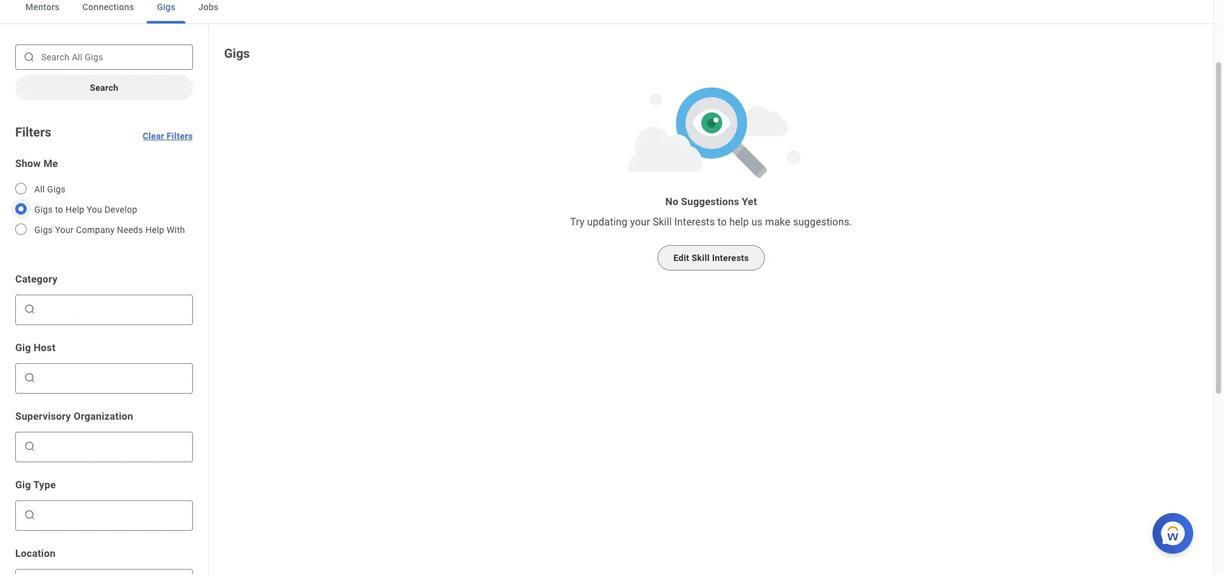 Task type: vqa. For each thing, say whether or not it's contained in the screenshot.
Search
yes



Task type: locate. For each thing, give the bounding box(es) containing it.
gig
[[15, 342, 31, 354], [15, 479, 31, 491]]

mentors button
[[15, 0, 70, 23]]

1 horizontal spatial help
[[146, 225, 164, 235]]

1 vertical spatial search image
[[23, 440, 36, 453]]

2 vertical spatial search image
[[23, 509, 36, 521]]

gigs right all
[[47, 184, 66, 194]]

to up your
[[55, 205, 63, 215]]

0 vertical spatial gig
[[15, 342, 31, 354]]

search
[[90, 83, 119, 93]]

2 search image from the top
[[23, 440, 36, 453]]

try
[[571, 216, 585, 228]]

search image down gig type on the left bottom
[[23, 509, 36, 521]]

tab list containing mentors
[[0, 0, 1214, 24]]

interests down suggestions
[[675, 216, 715, 228]]

1 gig from the top
[[15, 342, 31, 354]]

help left the with
[[146, 225, 164, 235]]

jobs
[[198, 2, 219, 12]]

supervisory organization
[[15, 410, 133, 422]]

1 vertical spatial gig
[[15, 479, 31, 491]]

show me
[[15, 158, 58, 170]]

search image
[[23, 51, 36, 64], [23, 303, 36, 316]]

interests inside button
[[713, 253, 749, 263]]

1 search image from the top
[[23, 372, 36, 384]]

1 horizontal spatial filters
[[167, 131, 193, 141]]

filters up show me
[[15, 124, 51, 140]]

type
[[33, 479, 56, 491]]

gigs down all
[[34, 205, 53, 215]]

to left help
[[718, 216, 727, 228]]

1 vertical spatial help
[[146, 225, 164, 235]]

0 vertical spatial search image
[[23, 372, 36, 384]]

1 vertical spatial interests
[[713, 253, 749, 263]]

search image down category
[[23, 303, 36, 316]]

interests
[[675, 216, 715, 228], [713, 253, 749, 263]]

search image
[[23, 372, 36, 384], [23, 440, 36, 453], [23, 509, 36, 521]]

interests down help
[[713, 253, 749, 263]]

gig left host
[[15, 342, 31, 354]]

yet
[[742, 196, 758, 208]]

skill inside edit skill interests button
[[692, 253, 710, 263]]

no suggestions yet
[[666, 196, 758, 208]]

company
[[76, 225, 115, 235]]

2 gig from the top
[[15, 479, 31, 491]]

gigs button
[[147, 0, 186, 23]]

skill right edit
[[692, 253, 710, 263]]

us
[[752, 216, 763, 228]]

1 vertical spatial to
[[718, 216, 727, 228]]

filters right clear
[[167, 131, 193, 141]]

gigs
[[157, 2, 176, 12], [224, 46, 250, 61], [47, 184, 66, 194], [34, 205, 53, 215], [34, 225, 53, 235]]

1 vertical spatial skill
[[692, 253, 710, 263]]

host
[[34, 342, 56, 354]]

skill
[[653, 216, 672, 228], [692, 253, 710, 263]]

1 horizontal spatial skill
[[692, 253, 710, 263]]

search image down the 'mentors' button
[[23, 51, 36, 64]]

gigs left your
[[34, 225, 53, 235]]

category
[[15, 273, 58, 285]]

gigs left jobs
[[157, 2, 176, 12]]

0 vertical spatial help
[[66, 205, 84, 215]]

1 vertical spatial search image
[[23, 303, 36, 316]]

no
[[666, 196, 679, 208]]

connections
[[82, 2, 134, 12]]

3 search image from the top
[[23, 509, 36, 521]]

gigs inside button
[[157, 2, 176, 12]]

0 horizontal spatial to
[[55, 205, 63, 215]]

gigs for gigs button
[[157, 2, 176, 12]]

0 vertical spatial interests
[[675, 216, 715, 228]]

filters
[[15, 124, 51, 140], [167, 131, 193, 141]]

Search All Gigs text field
[[15, 44, 193, 70]]

organization
[[74, 410, 133, 422]]

search image down supervisory
[[23, 440, 36, 453]]

help
[[66, 205, 84, 215], [146, 225, 164, 235]]

skill right your
[[653, 216, 672, 228]]

0 vertical spatial skill
[[653, 216, 672, 228]]

tab list
[[0, 0, 1214, 24]]

search image down gig host
[[23, 372, 36, 384]]

gig left type
[[15, 479, 31, 491]]

None field
[[39, 299, 187, 319], [39, 303, 187, 316], [39, 368, 187, 388], [39, 372, 187, 384], [39, 436, 187, 457], [39, 440, 187, 453], [39, 505, 187, 525], [39, 509, 187, 521], [39, 299, 187, 319], [39, 303, 187, 316], [39, 368, 187, 388], [39, 372, 187, 384], [39, 436, 187, 457], [39, 440, 187, 453], [39, 505, 187, 525], [39, 509, 187, 521]]

all gigs
[[34, 184, 66, 194]]

gig host
[[15, 342, 56, 354]]

gigs your company needs help with
[[34, 225, 185, 235]]

gig for gig type
[[15, 479, 31, 491]]

updating
[[587, 216, 628, 228]]

suggestions.
[[794, 216, 853, 228]]

you
[[87, 205, 102, 215]]

help left you
[[66, 205, 84, 215]]

edit skill interests button
[[658, 245, 765, 271]]

0 vertical spatial search image
[[23, 51, 36, 64]]

0 horizontal spatial skill
[[653, 216, 672, 228]]

filters inside button
[[167, 131, 193, 141]]

to
[[55, 205, 63, 215], [718, 216, 727, 228]]



Task type: describe. For each thing, give the bounding box(es) containing it.
try updating your skill interests to help us make suggestions.
[[571, 216, 853, 228]]

0 vertical spatial to
[[55, 205, 63, 215]]

needs
[[117, 225, 143, 235]]

suggestions
[[682, 196, 740, 208]]

supervisory
[[15, 410, 71, 422]]

your
[[631, 216, 651, 228]]

clear
[[143, 131, 164, 141]]

gig for gig host
[[15, 342, 31, 354]]

gig type
[[15, 479, 56, 491]]

mentors
[[25, 2, 60, 12]]

develop
[[105, 205, 137, 215]]

0 horizontal spatial filters
[[15, 124, 51, 140]]

connections button
[[72, 0, 144, 23]]

make
[[766, 216, 791, 228]]

search image for gig type
[[23, 509, 36, 521]]

gigs down jobs button
[[224, 46, 250, 61]]

all
[[34, 184, 45, 194]]

0 horizontal spatial help
[[66, 205, 84, 215]]

show
[[15, 158, 41, 170]]

gigs for gigs to help you develop
[[34, 205, 53, 215]]

me
[[43, 158, 58, 170]]

help
[[730, 216, 749, 228]]

your
[[55, 225, 74, 235]]

1 horizontal spatial to
[[718, 216, 727, 228]]

search image for gig host
[[23, 372, 36, 384]]

edit
[[674, 253, 690, 263]]

location
[[15, 547, 56, 560]]

jobs button
[[188, 0, 229, 23]]

clear filters button
[[143, 116, 193, 141]]

gigs to help you develop
[[34, 205, 137, 215]]

edit skill interests
[[674, 253, 749, 263]]

clear filters
[[143, 131, 193, 141]]

search button
[[15, 75, 193, 100]]

with
[[167, 225, 185, 235]]

gigs for gigs your company needs help with
[[34, 225, 53, 235]]

search image for supervisory organization
[[23, 440, 36, 453]]



